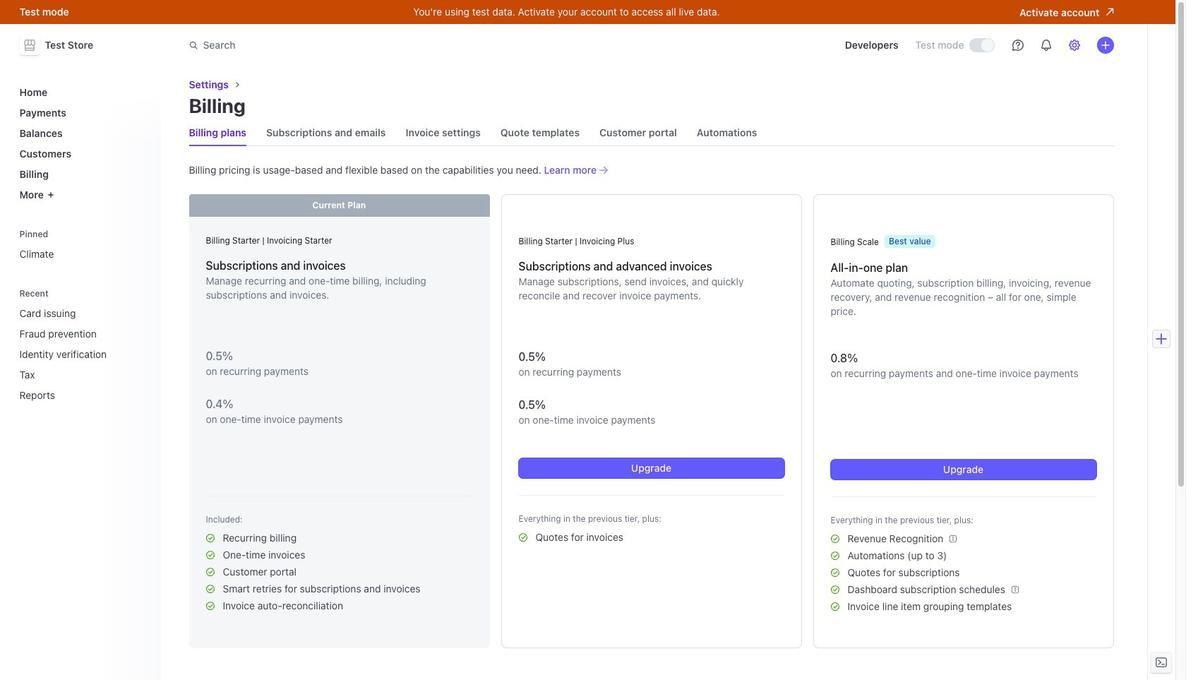 Task type: vqa. For each thing, say whether or not it's contained in the screenshot.
second "Recent" "element" from the top
yes



Task type: describe. For each thing, give the bounding box(es) containing it.
edit pins image
[[138, 230, 147, 238]]

Search text field
[[180, 32, 579, 58]]

1 recent element from the top
[[14, 284, 152, 407]]

Test mode checkbox
[[970, 39, 994, 52]]



Task type: locate. For each thing, give the bounding box(es) containing it.
core navigation links element
[[14, 81, 152, 206]]

recent element
[[14, 284, 152, 407], [14, 302, 152, 407]]

help image
[[1012, 40, 1024, 51]]

settings image
[[1069, 40, 1080, 51]]

2 recent element from the top
[[14, 302, 152, 407]]

clear history image
[[138, 289, 147, 298]]

pinned element
[[14, 224, 152, 266]]

notifications image
[[1041, 40, 1052, 51]]

None search field
[[180, 32, 579, 58]]

tab list
[[189, 120, 1114, 146]]



